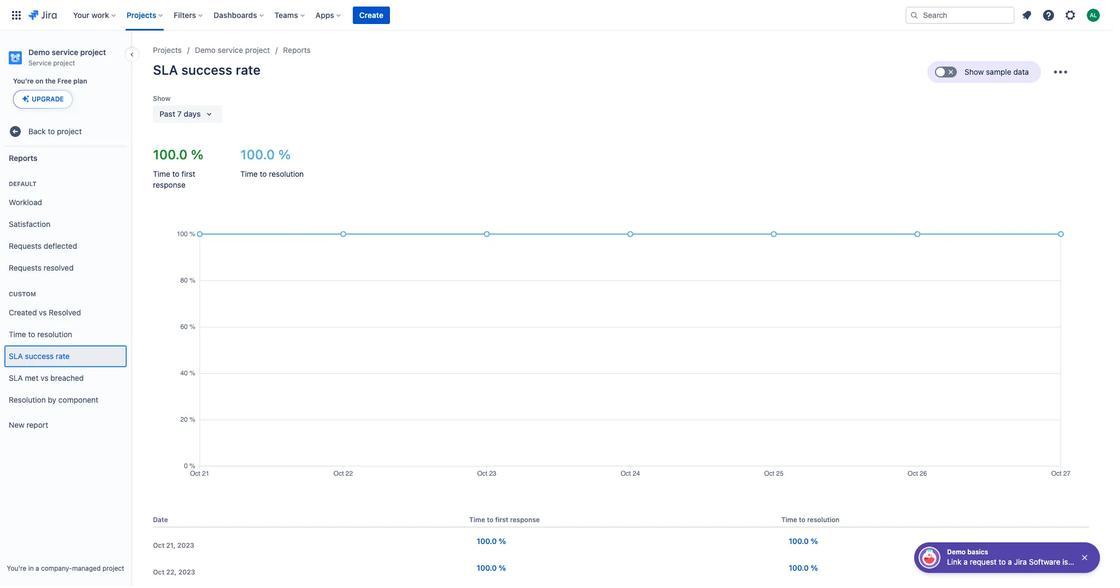 Task type: locate. For each thing, give the bounding box(es) containing it.
2 vertical spatial time to resolution
[[782, 516, 840, 525]]

0 vertical spatial first
[[182, 169, 195, 179]]

time to resolution
[[240, 169, 304, 179], [9, 330, 72, 339], [782, 516, 840, 525]]

vs
[[39, 308, 47, 317], [41, 374, 48, 383]]

back to project
[[28, 127, 82, 136]]

requests down satisfaction
[[9, 241, 42, 251]]

jira
[[1014, 558, 1027, 567]]

teams
[[275, 10, 298, 19]]

0 vertical spatial response
[[153, 180, 186, 190]]

1 vertical spatial response
[[510, 516, 540, 525]]

rate down time to resolution link
[[56, 352, 70, 361]]

data
[[1014, 67, 1029, 76]]

resolution inside custom "group"
[[37, 330, 72, 339]]

1 vertical spatial time to resolution
[[9, 330, 72, 339]]

2 requests from the top
[[9, 263, 42, 272]]

time to first response
[[153, 169, 195, 190], [469, 516, 540, 525]]

oct left 21,
[[153, 542, 165, 550]]

show sample data
[[965, 67, 1029, 76]]

first
[[182, 169, 195, 179], [495, 516, 509, 525]]

100.0 % button
[[469, 533, 514, 551], [782, 533, 826, 551], [469, 560, 514, 577], [782, 560, 826, 577]]

projects link
[[153, 44, 182, 57]]

2023 right 22,
[[178, 569, 195, 577]]

service down dashboards
[[218, 45, 243, 55]]

software
[[1029, 558, 1061, 567]]

0 vertical spatial rate
[[236, 62, 261, 78]]

0 vertical spatial you're
[[13, 77, 34, 85]]

demo basics link a request to a jira software issue
[[947, 549, 1081, 567]]

2 horizontal spatial demo
[[947, 549, 966, 557]]

free
[[57, 77, 72, 85]]

oct 22, 2023
[[153, 569, 195, 577]]

reports down the teams popup button
[[283, 45, 311, 55]]

sla success rate down demo service project link at left top
[[153, 62, 261, 78]]

resolved
[[49, 308, 81, 317]]

100.0
[[153, 147, 187, 162], [240, 147, 275, 162], [477, 537, 497, 546], [789, 537, 809, 546], [477, 564, 497, 573], [789, 564, 809, 573]]

time to first response for date
[[469, 516, 540, 525]]

0 horizontal spatial success
[[25, 352, 54, 361]]

0 horizontal spatial show
[[153, 95, 171, 103]]

1 horizontal spatial rate
[[236, 62, 261, 78]]

vs inside "link"
[[39, 308, 47, 317]]

help image
[[1042, 8, 1056, 22]]

2 horizontal spatial a
[[1008, 558, 1012, 567]]

default
[[9, 180, 36, 187]]

projects button
[[123, 6, 167, 24]]

upgrade button
[[14, 91, 72, 108]]

oct for oct 22, 2023
[[153, 569, 165, 577]]

service for demo service project service project
[[52, 48, 78, 57]]

1 vertical spatial 2023
[[178, 569, 195, 577]]

1 vertical spatial time to first response
[[469, 516, 540, 525]]

1 vertical spatial oct
[[153, 569, 165, 577]]

resolution
[[9, 395, 46, 405]]

0 horizontal spatial response
[[153, 180, 186, 190]]

project right back
[[57, 127, 82, 136]]

show left sample on the top right
[[965, 67, 984, 76]]

0 vertical spatial vs
[[39, 308, 47, 317]]

0 horizontal spatial first
[[182, 169, 195, 179]]

1 horizontal spatial resolution
[[269, 169, 304, 179]]

0 horizontal spatial service
[[52, 48, 78, 57]]

time
[[153, 169, 170, 179], [240, 169, 258, 179], [9, 330, 26, 339], [469, 516, 485, 525], [782, 516, 797, 525]]

show
[[965, 67, 984, 76], [153, 95, 171, 103]]

0 horizontal spatial sla success rate
[[9, 352, 70, 361]]

requests
[[9, 241, 42, 251], [9, 263, 42, 272]]

sla success rate up sla met vs breached
[[9, 352, 70, 361]]

reports link
[[283, 44, 311, 57]]

0 horizontal spatial reports
[[9, 153, 38, 163]]

apps button
[[312, 6, 345, 24]]

to
[[48, 127, 55, 136], [172, 169, 179, 179], [260, 169, 267, 179], [28, 330, 35, 339], [487, 516, 494, 525], [799, 516, 806, 525], [999, 558, 1006, 567]]

vs right met
[[41, 374, 48, 383]]

basics
[[968, 549, 989, 557]]

a right in
[[36, 565, 39, 573]]

projects inside 'popup button'
[[127, 10, 156, 19]]

service
[[28, 59, 51, 67]]

requests inside "link"
[[9, 241, 42, 251]]

jira image
[[28, 8, 57, 22], [28, 8, 57, 22]]

time inside custom "group"
[[9, 330, 26, 339]]

project
[[245, 45, 270, 55], [80, 48, 106, 57], [53, 59, 75, 67], [57, 127, 82, 136], [103, 565, 124, 573]]

on
[[35, 77, 43, 85]]

1 vertical spatial sla success rate
[[9, 352, 70, 361]]

create
[[359, 10, 384, 19]]

service for demo service project
[[218, 45, 243, 55]]

success
[[181, 62, 232, 78], [25, 352, 54, 361]]

reports up default
[[9, 153, 38, 163]]

demo right the projects link
[[195, 45, 216, 55]]

1 vertical spatial rate
[[56, 352, 70, 361]]

0 vertical spatial time to resolution
[[240, 169, 304, 179]]

0 vertical spatial sla success rate
[[153, 62, 261, 78]]

your profile and settings image
[[1087, 8, 1100, 22]]

2023 right 21,
[[177, 542, 194, 550]]

plan
[[73, 77, 87, 85]]

0 horizontal spatial time to first response
[[153, 169, 195, 190]]

demo inside demo basics link a request to a jira software issue
[[947, 549, 966, 557]]

sla success rate link
[[4, 346, 127, 368]]

1 vertical spatial show
[[153, 95, 171, 103]]

you're
[[13, 77, 34, 85], [7, 565, 26, 573]]

requests up the custom
[[9, 263, 42, 272]]

past 7 days button
[[153, 105, 223, 123]]

requests for requests deflected
[[9, 241, 42, 251]]

rate
[[236, 62, 261, 78], [56, 352, 70, 361]]

1 vertical spatial requests
[[9, 263, 42, 272]]

0 vertical spatial time to first response
[[153, 169, 195, 190]]

settings image
[[1064, 8, 1077, 22]]

a
[[964, 558, 968, 567], [1008, 558, 1012, 567], [36, 565, 39, 573]]

%
[[191, 147, 203, 162], [278, 147, 291, 162], [499, 537, 506, 546], [811, 537, 818, 546], [499, 564, 506, 573], [811, 564, 818, 573]]

2 oct from the top
[[153, 569, 165, 577]]

service inside demo service project service project
[[52, 48, 78, 57]]

dashboards
[[214, 10, 257, 19]]

1 vertical spatial success
[[25, 352, 54, 361]]

projects down filters
[[153, 45, 182, 55]]

satisfaction
[[9, 219, 50, 229]]

service
[[218, 45, 243, 55], [52, 48, 78, 57]]

1 horizontal spatial first
[[495, 516, 509, 525]]

1 requests from the top
[[9, 241, 42, 251]]

you're for you're in a company-managed project
[[7, 565, 26, 573]]

1 vertical spatial sla
[[9, 352, 23, 361]]

Search field
[[906, 6, 1015, 24]]

you're left the on
[[13, 77, 34, 85]]

apps
[[316, 10, 334, 19]]

1 vertical spatial first
[[495, 516, 509, 525]]

you're left in
[[7, 565, 26, 573]]

1 horizontal spatial time to first response
[[469, 516, 540, 525]]

demo up link
[[947, 549, 966, 557]]

a left jira
[[1008, 558, 1012, 567]]

demo inside demo service project service project
[[28, 48, 50, 57]]

met
[[25, 374, 38, 383]]

projects for projects 'popup button'
[[127, 10, 156, 19]]

0 vertical spatial projects
[[127, 10, 156, 19]]

demo
[[195, 45, 216, 55], [28, 48, 50, 57], [947, 549, 966, 557]]

breached
[[51, 374, 84, 383]]

1 horizontal spatial show
[[965, 67, 984, 76]]

1 horizontal spatial demo
[[195, 45, 216, 55]]

demo for demo service project
[[195, 45, 216, 55]]

banner
[[0, 0, 1113, 31]]

2 vertical spatial sla
[[9, 374, 23, 383]]

0 vertical spatial reports
[[283, 45, 311, 55]]

0 vertical spatial requests
[[9, 241, 42, 251]]

sla up sla met vs breached
[[9, 352, 23, 361]]

0 horizontal spatial resolution
[[37, 330, 72, 339]]

0 vertical spatial success
[[181, 62, 232, 78]]

0 horizontal spatial demo
[[28, 48, 50, 57]]

0 horizontal spatial time to resolution
[[9, 330, 72, 339]]

created vs resolved link
[[4, 302, 127, 324]]

2 vertical spatial resolution
[[807, 516, 840, 525]]

1 vertical spatial resolution
[[37, 330, 72, 339]]

vs right created at the left of the page
[[39, 308, 47, 317]]

0 vertical spatial 2023
[[177, 542, 194, 550]]

projects
[[127, 10, 156, 19], [153, 45, 182, 55]]

sla for sla met vs breached link
[[9, 374, 23, 383]]

back
[[28, 127, 46, 136]]

0 vertical spatial oct
[[153, 542, 165, 550]]

first inside time to first response
[[182, 169, 195, 179]]

1 horizontal spatial response
[[510, 516, 540, 525]]

oct 21, 2023
[[153, 542, 194, 550]]

requests for requests resolved
[[9, 263, 42, 272]]

sla success rate
[[153, 62, 261, 78], [9, 352, 70, 361]]

demo service project link
[[195, 44, 270, 57]]

primary element
[[7, 0, 906, 30]]

demo service project
[[195, 45, 270, 55]]

sla left met
[[9, 374, 23, 383]]

0 horizontal spatial rate
[[56, 352, 70, 361]]

2023
[[177, 542, 194, 550], [178, 569, 195, 577]]

a right link
[[964, 558, 968, 567]]

component
[[58, 395, 98, 405]]

sla
[[153, 62, 178, 78], [9, 352, 23, 361], [9, 374, 23, 383]]

rate down demo service project link at left top
[[236, 62, 261, 78]]

sla down the projects link
[[153, 62, 178, 78]]

0 vertical spatial show
[[965, 67, 984, 76]]

first for 100.0 %
[[182, 169, 195, 179]]

projects right the work
[[127, 10, 156, 19]]

success down demo service project link at left top
[[181, 62, 232, 78]]

show for show
[[153, 95, 171, 103]]

requests resolved link
[[4, 257, 127, 279]]

appswitcher icon image
[[10, 8, 23, 22]]

1 vertical spatial projects
[[153, 45, 182, 55]]

report
[[27, 421, 48, 430]]

response
[[153, 180, 186, 190], [510, 516, 540, 525]]

oct left 22,
[[153, 569, 165, 577]]

time to first response for 100.0 %
[[153, 169, 195, 190]]

21,
[[166, 542, 176, 550]]

show up past
[[153, 95, 171, 103]]

service up the free on the top of the page
[[52, 48, 78, 57]]

custom group
[[4, 279, 127, 415]]

demo up service
[[28, 48, 50, 57]]

100.0 %
[[153, 147, 203, 162], [240, 147, 291, 162], [477, 537, 506, 546], [789, 537, 818, 546], [477, 564, 506, 573], [789, 564, 818, 573]]

project up plan
[[80, 48, 106, 57]]

reports
[[283, 45, 311, 55], [9, 153, 38, 163]]

2023 for oct 21, 2023
[[177, 542, 194, 550]]

1 horizontal spatial service
[[218, 45, 243, 55]]

resolved
[[44, 263, 74, 272]]

demo for demo service project service project
[[28, 48, 50, 57]]

resolution
[[269, 169, 304, 179], [37, 330, 72, 339], [807, 516, 840, 525]]

1 oct from the top
[[153, 542, 165, 550]]

response for date
[[510, 516, 540, 525]]

7
[[177, 109, 182, 119]]

in
[[28, 565, 34, 573]]

1 horizontal spatial time to resolution
[[240, 169, 304, 179]]

success up sla met vs breached
[[25, 352, 54, 361]]

sample
[[986, 67, 1012, 76]]

project left reports link
[[245, 45, 270, 55]]

1 vertical spatial you're
[[7, 565, 26, 573]]



Task type: describe. For each thing, give the bounding box(es) containing it.
new
[[9, 421, 24, 430]]

created vs resolved
[[9, 308, 81, 317]]

your work button
[[70, 6, 120, 24]]

dashboards button
[[210, 6, 268, 24]]

date
[[153, 516, 168, 525]]

1 horizontal spatial sla success rate
[[153, 62, 261, 78]]

filters
[[174, 10, 196, 19]]

project right managed
[[103, 565, 124, 573]]

notifications image
[[1021, 8, 1034, 22]]

workload
[[9, 198, 42, 207]]

new report
[[9, 421, 48, 430]]

demo service project service project
[[28, 48, 106, 67]]

workload link
[[4, 192, 127, 214]]

success inside custom "group"
[[25, 352, 54, 361]]

resolution by component
[[9, 395, 98, 405]]

created
[[9, 308, 37, 317]]

link
[[947, 558, 962, 567]]

the
[[45, 77, 56, 85]]

requests deflected
[[9, 241, 77, 251]]

custom
[[9, 291, 36, 298]]

you're in a company-managed project
[[7, 565, 124, 573]]

sla met vs breached
[[9, 374, 84, 383]]

upgrade
[[32, 95, 64, 103]]

demo for demo basics link a request to a jira software issue
[[947, 549, 966, 557]]

2 horizontal spatial resolution
[[807, 516, 840, 525]]

search image
[[910, 11, 919, 19]]

you're on the free plan
[[13, 77, 87, 85]]

resolution by component link
[[4, 390, 127, 411]]

company-
[[41, 565, 72, 573]]

new report link
[[4, 415, 127, 437]]

1 vertical spatial reports
[[9, 153, 38, 163]]

your work
[[73, 10, 109, 19]]

oct for oct 21, 2023
[[153, 542, 165, 550]]

requests deflected link
[[4, 236, 127, 257]]

requests resolved
[[9, 263, 74, 272]]

first for date
[[495, 516, 509, 525]]

time to resolution inside custom "group"
[[9, 330, 72, 339]]

project for demo service project
[[245, 45, 270, 55]]

default group
[[4, 169, 127, 283]]

show for show sample data
[[965, 67, 984, 76]]

project for demo service project service project
[[80, 48, 106, 57]]

response for 100.0 %
[[153, 180, 186, 190]]

22,
[[166, 569, 177, 577]]

request
[[970, 558, 997, 567]]

to inside "group"
[[28, 330, 35, 339]]

sla for sla success rate link
[[9, 352, 23, 361]]

your
[[73, 10, 89, 19]]

1 horizontal spatial reports
[[283, 45, 311, 55]]

by
[[48, 395, 56, 405]]

deflected
[[44, 241, 77, 251]]

0 vertical spatial sla
[[153, 62, 178, 78]]

teams button
[[271, 6, 309, 24]]

sla met vs breached link
[[4, 368, 127, 390]]

1 vertical spatial vs
[[41, 374, 48, 383]]

1 horizontal spatial a
[[964, 558, 968, 567]]

sla success rate inside custom "group"
[[9, 352, 70, 361]]

0 vertical spatial resolution
[[269, 169, 304, 179]]

work
[[91, 10, 109, 19]]

filters button
[[171, 6, 207, 24]]

2 horizontal spatial time to resolution
[[782, 516, 840, 525]]

managed
[[72, 565, 101, 573]]

satisfaction link
[[4, 214, 127, 236]]

back to project link
[[4, 121, 127, 143]]

project for back to project
[[57, 127, 82, 136]]

days
[[184, 109, 201, 119]]

more image
[[1052, 63, 1070, 81]]

issue
[[1063, 558, 1081, 567]]

0 horizontal spatial a
[[36, 565, 39, 573]]

2023 for oct 22, 2023
[[178, 569, 195, 577]]

past 7 days
[[160, 109, 201, 119]]

create button
[[353, 6, 390, 24]]

rate inside custom "group"
[[56, 352, 70, 361]]

close image
[[1081, 554, 1089, 563]]

banner containing your work
[[0, 0, 1113, 31]]

you're for you're on the free plan
[[13, 77, 34, 85]]

project up the free on the top of the page
[[53, 59, 75, 67]]

1 horizontal spatial success
[[181, 62, 232, 78]]

time to resolution link
[[4, 324, 127, 346]]

past
[[160, 109, 175, 119]]

projects for the projects link
[[153, 45, 182, 55]]

to inside demo basics link a request to a jira software issue
[[999, 558, 1006, 567]]



Task type: vqa. For each thing, say whether or not it's contained in the screenshot.
Jira image
yes



